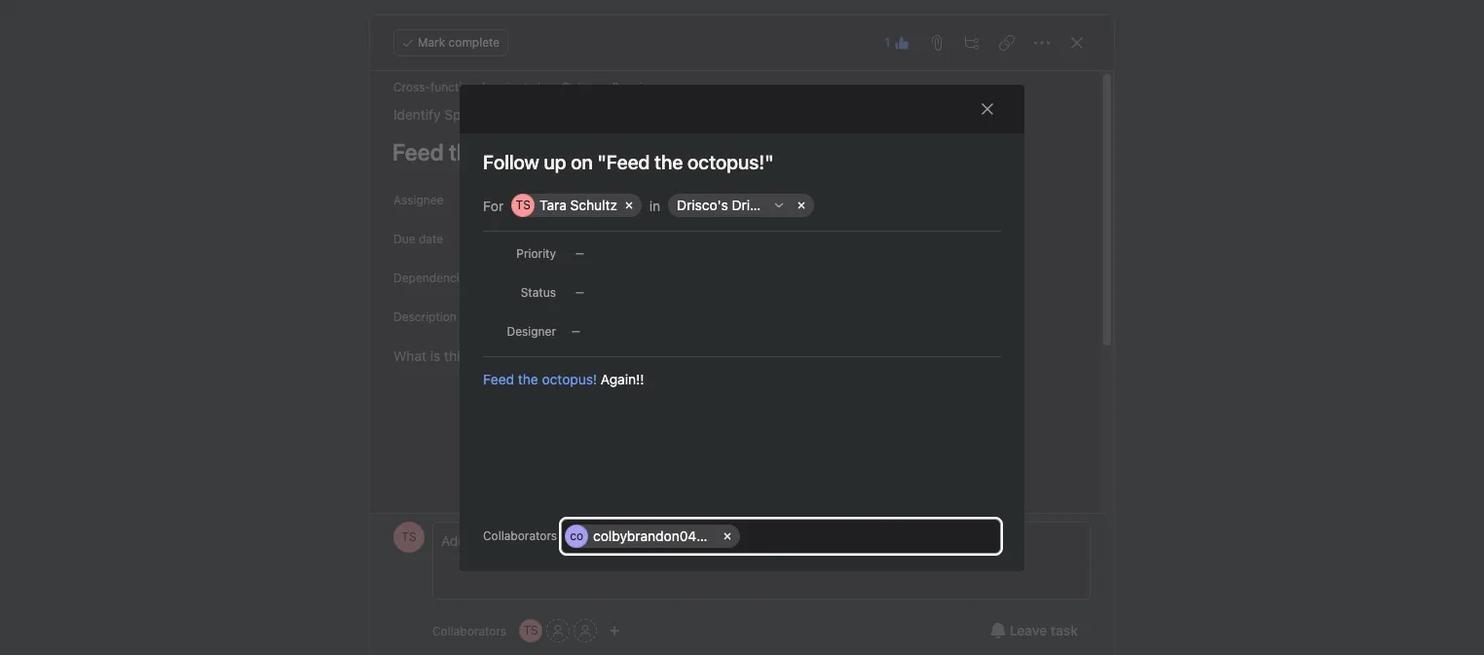 Task type: locate. For each thing, give the bounding box(es) containing it.
mark complete button
[[394, 29, 509, 57]]

1 vertical spatial collaborators
[[433, 624, 507, 639]]

— button down schultz
[[564, 235, 681, 270]]

octopus specimen link
[[562, 80, 666, 94]]

octopus!
[[542, 371, 597, 387]]

add subtask image
[[964, 35, 980, 51]]

— for designer
[[572, 325, 580, 337]]

1 vertical spatial —
[[576, 286, 584, 298]]

— button up again!!
[[564, 313, 681, 348]]

designer
[[507, 324, 556, 339]]

due
[[394, 232, 416, 246]]

2 vertical spatial — button
[[564, 313, 681, 348]]

feed
[[483, 371, 514, 387]]

1
[[885, 35, 890, 50]]

project
[[489, 80, 527, 94]]

—
[[576, 247, 584, 259], [576, 286, 584, 298], [572, 325, 580, 337]]

leave task
[[1010, 623, 1078, 639]]

— button
[[564, 235, 681, 270], [564, 274, 681, 309], [564, 313, 681, 348]]

plan
[[531, 80, 554, 94]]

again!!
[[601, 371, 644, 387]]

— button right status
[[564, 274, 681, 309]]

— button for priority
[[564, 235, 681, 270]]

tara
[[540, 196, 567, 213]]

None text field
[[747, 525, 762, 548]]

cross-
[[394, 80, 431, 94]]

co
[[570, 528, 584, 543]]

— right status
[[576, 286, 584, 298]]

functional
[[431, 80, 485, 94]]

ts button
[[394, 522, 425, 553], [519, 620, 543, 643]]

date
[[419, 232, 443, 246]]

3 — button from the top
[[564, 313, 681, 348]]

0 vertical spatial ts button
[[394, 522, 425, 553]]

species
[[445, 106, 494, 123]]

assignee
[[394, 193, 444, 208]]

task
[[1051, 623, 1078, 639]]

specimen
[[612, 80, 666, 94]]

2 — button from the top
[[564, 274, 681, 309]]

— right designer
[[572, 325, 580, 337]]

octopus
[[562, 80, 609, 94]]

2 vertical spatial ts
[[524, 623, 538, 638]]

1 — button from the top
[[564, 235, 681, 270]]

— right priority
[[576, 247, 584, 259]]

collaborators inside the feed the octopus! dialog
[[433, 624, 507, 639]]

schultz
[[570, 196, 617, 213]]

Task Name text field
[[380, 130, 1076, 174]]

0 horizontal spatial ts button
[[394, 522, 425, 553]]

complete
[[449, 35, 500, 50]]

collaborators
[[483, 529, 557, 544], [433, 624, 507, 639]]

colbybrandon04@gmail.com cell
[[565, 525, 774, 548]]

1 horizontal spatial ts button
[[519, 620, 543, 643]]

none text field inside colbybrandon04@gmail.com row
[[747, 525, 762, 548]]

Task name text field
[[460, 149, 1025, 176]]

ts
[[516, 197, 531, 212], [402, 530, 417, 545], [524, 623, 538, 638]]

the
[[518, 371, 538, 387]]

0 vertical spatial — button
[[564, 235, 681, 270]]

0 vertical spatial —
[[576, 247, 584, 259]]

0 vertical spatial collaborators
[[483, 529, 557, 544]]

2 vertical spatial —
[[572, 325, 580, 337]]

1 vertical spatial — button
[[564, 274, 681, 309]]



Task type: describe. For each thing, give the bounding box(es) containing it.
status
[[521, 285, 556, 300]]

collapse task pane image
[[1070, 35, 1085, 51]]

feed the octopus! again!!
[[483, 371, 644, 387]]

identify
[[394, 106, 441, 123]]

identify species
[[394, 106, 494, 123]]

1 vertical spatial ts
[[402, 530, 417, 545]]

section image
[[774, 199, 785, 211]]

cross-functional project plan octopus specimen
[[394, 80, 666, 94]]

1 button
[[879, 29, 916, 57]]

feed the octopus! dialog
[[370, 16, 1114, 656]]

identify species main content
[[372, 71, 1076, 656]]

drisco's drinks
[[677, 196, 772, 213]]

0 vertical spatial ts
[[516, 197, 531, 212]]

due date
[[394, 232, 443, 246]]

mark complete
[[418, 35, 500, 50]]

mark
[[418, 35, 445, 50]]

drinks
[[732, 196, 772, 213]]

colbybrandon04@gmail.com
[[593, 528, 774, 544]]

priority
[[517, 246, 556, 261]]

copy task link image
[[1000, 35, 1015, 51]]

feed the octopus! link
[[483, 371, 597, 387]]

in
[[650, 197, 661, 213]]

add or remove collaborators image
[[609, 625, 621, 637]]

drisco's
[[677, 196, 729, 213]]

cross-functional project plan link
[[394, 80, 554, 94]]

leave task button
[[978, 614, 1091, 649]]

dependencies
[[394, 271, 472, 285]]

remove assignee image
[[656, 194, 668, 206]]

colbybrandon04@gmail.com row
[[565, 525, 998, 553]]

leave
[[1010, 623, 1047, 639]]

for
[[483, 197, 504, 213]]

— button for status
[[564, 274, 681, 309]]

1 vertical spatial ts button
[[519, 620, 543, 643]]

— for priority
[[576, 247, 584, 259]]

identify species link
[[394, 104, 494, 126]]

close this dialog image
[[980, 101, 996, 116]]

— button for designer
[[564, 313, 681, 348]]

tara schultz
[[540, 196, 617, 213]]

description
[[394, 310, 457, 324]]

— for status
[[576, 286, 584, 298]]



Task type: vqa. For each thing, say whether or not it's contained in the screenshot.
Octopus
yes



